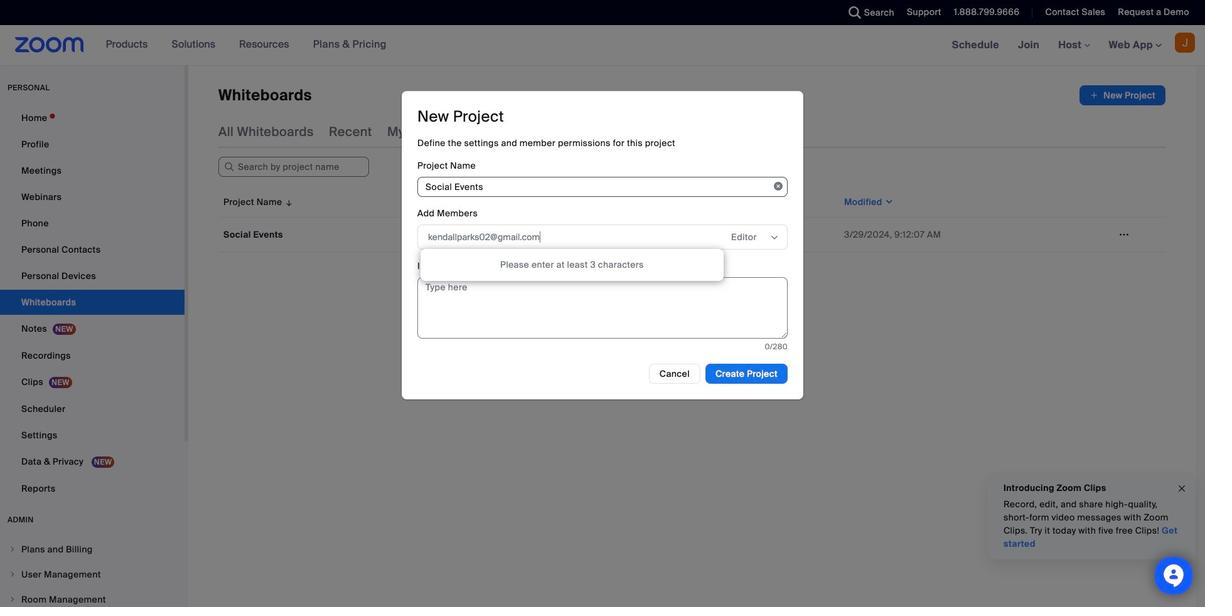 Task type: describe. For each thing, give the bounding box(es) containing it.
e.g. Happy Crew text field
[[417, 177, 788, 197]]

add image
[[1090, 89, 1099, 102]]

edit project image
[[1114, 229, 1134, 240]]

arrow down image
[[282, 195, 294, 210]]

close image
[[1177, 482, 1187, 496]]

Invite Message (optional) text field
[[417, 278, 788, 339]]

Search by name or email,Search by name or email text field
[[428, 228, 705, 247]]



Task type: locate. For each thing, give the bounding box(es) containing it.
admin menu menu
[[0, 538, 185, 608]]

meetings navigation
[[943, 25, 1205, 66]]

show options image
[[770, 233, 780, 243]]

personal menu menu
[[0, 105, 185, 503]]

application
[[218, 187, 1175, 262]]

Search text field
[[218, 157, 369, 177]]

tabs of all whiteboard page tab list
[[218, 115, 767, 148]]

banner
[[0, 25, 1205, 66]]

heading
[[417, 107, 504, 126]]

product information navigation
[[96, 25, 396, 65]]

dialog
[[402, 91, 803, 400]]



Task type: vqa. For each thing, say whether or not it's contained in the screenshot.
Personal Menu menu
yes



